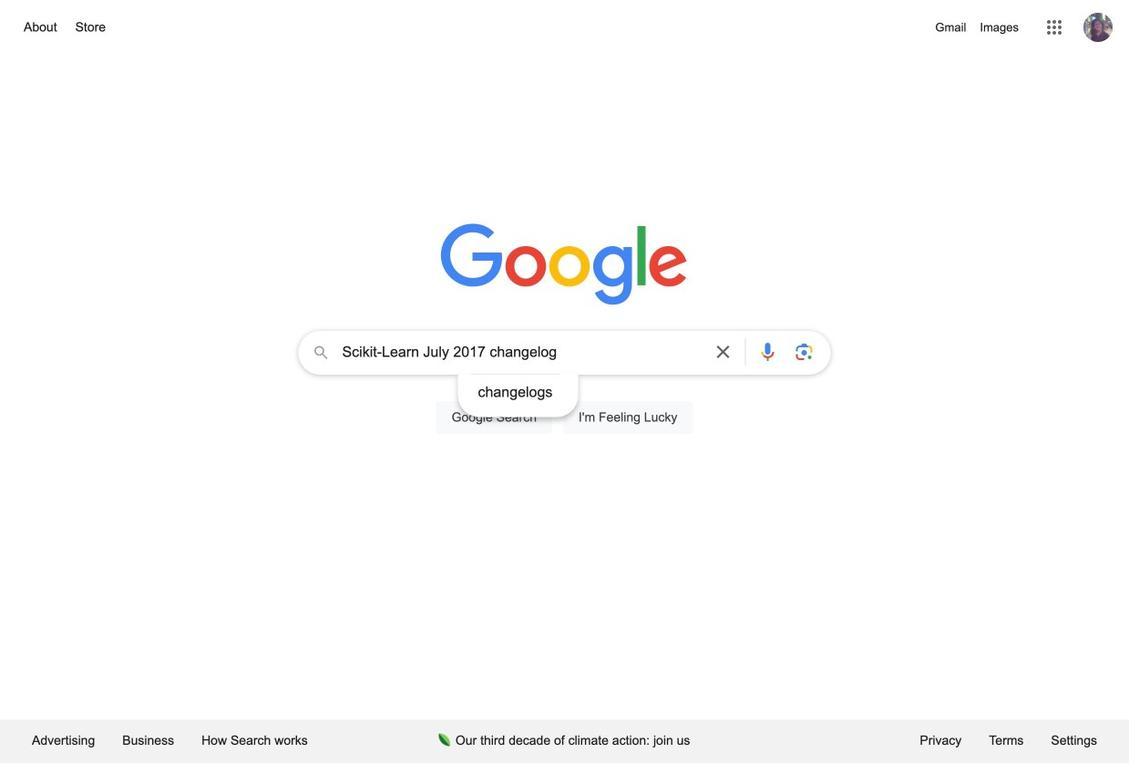 Task type: describe. For each thing, give the bounding box(es) containing it.
search by voice image
[[757, 341, 779, 363]]

Search text field
[[342, 342, 702, 367]]

google image
[[441, 223, 689, 307]]



Task type: vqa. For each thing, say whether or not it's contained in the screenshot.
your location IMAGE
no



Task type: locate. For each thing, give the bounding box(es) containing it.
search by image image
[[794, 341, 816, 363]]

None search field
[[18, 325, 1111, 455]]



